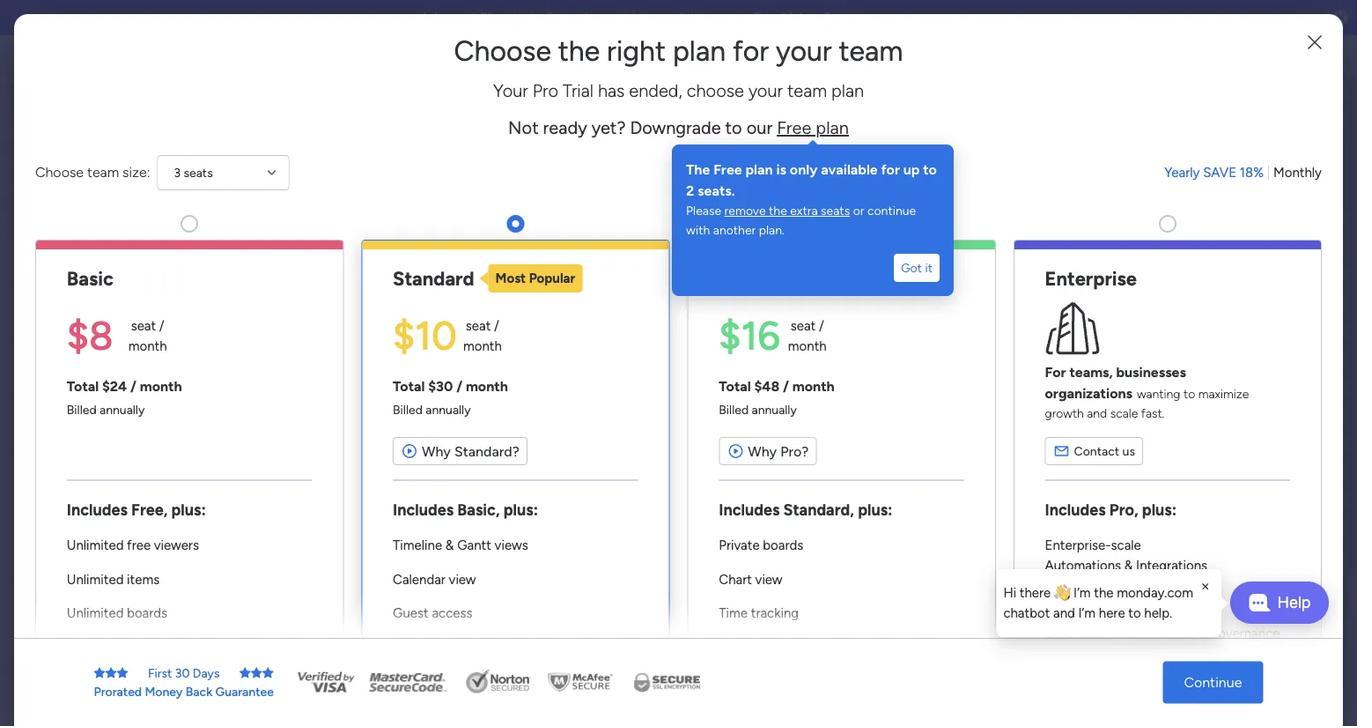 Task type: locate. For each thing, give the bounding box(es) containing it.
us for join
[[448, 10, 462, 26]]

$30
[[428, 377, 453, 394]]

ended,
[[629, 80, 683, 101], [747, 121, 837, 158]]

first up money
[[148, 666, 172, 681]]

pro left trial
[[587, 121, 628, 158]]

1 horizontal spatial monday.com
[[1197, 498, 1268, 513]]

choose down elevate
[[454, 34, 551, 68]]

1 vertical spatial templates
[[1193, 370, 1256, 386]]

dialog
[[997, 569, 1222, 637]]

plan down hits
[[673, 34, 726, 68]]

pro for trial
[[587, 121, 628, 158]]

month for $10 seat / month
[[463, 338, 502, 354]]

actions
[[424, 659, 468, 675]]

2 why from the left
[[748, 443, 777, 459]]

includes inside pro tier selected option
[[719, 500, 780, 519]]

days
[[193, 666, 220, 681]]

help right chat bot icon
[[1278, 593, 1311, 612]]

/ inside total $24 / month billed annually
[[130, 377, 137, 394]]

a
[[686, 233, 694, 249]]

learn for getting
[[1137, 498, 1167, 513]]

0 vertical spatial free
[[777, 117, 812, 138]]

extra
[[791, 203, 818, 218]]

includes up timeline
[[393, 500, 454, 519]]

0 horizontal spatial pro
[[533, 80, 559, 101]]

month inside "total $48 / month billed annually"
[[793, 377, 835, 394]]

1 vertical spatial employee well-being survey
[[320, 358, 502, 375]]

learn for help
[[1137, 582, 1167, 597]]

manage
[[615, 271, 665, 288]]

2 view from the left
[[756, 572, 783, 587]]

learn inside getting started learn how monday.com works
[[1137, 498, 1167, 513]]

1 horizontal spatial free
[[777, 117, 812, 138]]

2 plus: from the left
[[504, 500, 538, 519]]

account
[[691, 271, 743, 288]]

well- up total $30 / month billed annually
[[387, 358, 419, 375]]

month inside total $24 / month billed annually
[[140, 377, 182, 394]]

choose
[[454, 34, 551, 68], [561, 158, 663, 195], [35, 164, 84, 181], [634, 233, 683, 249]]

3
[[174, 165, 181, 180]]

0 vertical spatial with
[[686, 222, 710, 237]]

work management > main workspace for board
[[316, 603, 522, 618]]

your down trial at the top left of page
[[521, 121, 579, 158]]

help button
[[1231, 582, 1330, 624], [1208, 676, 1270, 705]]

getting started element
[[1067, 459, 1331, 530]]

1 horizontal spatial being
[[419, 358, 456, 375]]

enterprise- inside enterprise-scale automations & integrations
[[1045, 538, 1112, 553]]

4 includes from the left
[[1045, 500, 1106, 519]]

ended, up downgrade in the top of the page
[[629, 80, 683, 101]]

2 seat from the left
[[466, 318, 491, 334]]

1 horizontal spatial access
[[432, 605, 473, 621]]

3 total from the left
[[719, 377, 751, 394]]

0 horizontal spatial board
[[69, 254, 101, 269]]

month right $10
[[463, 338, 502, 354]]

well- inside quick search results list box
[[387, 358, 419, 375]]

month
[[128, 338, 167, 354], [463, 338, 502, 354], [788, 338, 827, 354], [140, 377, 182, 394], [466, 377, 508, 394], [793, 377, 835, 394]]

ended, inside your pro trial has ended, choose your plan
[[747, 121, 837, 158]]

1 vertical spatial ended,
[[747, 121, 837, 158]]

total inside "total $48 / month billed annually"
[[719, 377, 751, 394]]

0 vertical spatial your
[[493, 80, 528, 101]]

1 horizontal spatial total
[[393, 377, 425, 394]]

yearly save 18%
[[1165, 165, 1264, 180]]

1 vertical spatial seats
[[821, 203, 850, 218]]

/ for total $48 / month billed annually
[[783, 377, 789, 394]]

dialog containing hi there 👋,  i'm the monday.com
[[997, 569, 1222, 637]]

employee inside list box
[[41, 284, 96, 299]]

0 vertical spatial has
[[598, 80, 625, 101]]

view down the timeline & gantt views
[[449, 572, 476, 587]]

month right $30
[[466, 377, 508, 394]]

hi
[[1004, 585, 1017, 601]]

month for total $30 / month billed annually
[[466, 377, 508, 394]]

0 vertical spatial first board
[[41, 254, 101, 269]]

0 horizontal spatial view
[[449, 572, 476, 587]]

unlimited up unlimited boards
[[67, 572, 124, 587]]

main inside workspace selection element
[[41, 175, 71, 192]]

0 horizontal spatial star image
[[105, 667, 117, 679]]

1 vertical spatial us
[[1123, 444, 1136, 459]]

plus: down getting
[[1143, 500, 1177, 519]]

2
[[686, 182, 695, 199]]

1 horizontal spatial seats
[[821, 203, 850, 218]]

3 seat from the left
[[791, 318, 816, 334]]

0 horizontal spatial boards
[[127, 605, 167, 621]]

your up inbox
[[493, 80, 528, 101]]

0 horizontal spatial why
[[422, 443, 451, 459]]

2 horizontal spatial first
[[320, 574, 349, 591]]

your up please
[[670, 158, 730, 195]]

work inside work management > main workspace "link"
[[811, 387, 838, 402]]

choose inside button
[[634, 233, 683, 249]]

why left pro?
[[748, 443, 777, 459]]

1 public board image from the top
[[19, 283, 35, 300]]

the up 'here' at the right bottom of the page
[[1095, 585, 1114, 601]]

boards inside basic tier selected option
[[127, 605, 167, 621]]

3 includes from the left
[[719, 500, 780, 519]]

the up plan.
[[769, 203, 787, 218]]

total left $30
[[393, 377, 425, 394]]

option
[[0, 246, 225, 249]]

or
[[853, 203, 865, 218]]

includes
[[67, 500, 128, 519], [393, 500, 454, 519], [719, 500, 780, 519], [1045, 500, 1106, 519]]

plus: for includes free, plus:
[[171, 500, 206, 519]]

with down please
[[686, 222, 710, 237]]

chart
[[719, 572, 752, 587]]

scale inside wanting to maximize growth and scale fast.
[[1111, 406, 1139, 421]]

survey inside quick search results list box
[[459, 358, 502, 375]]

1 vertical spatial being
[[419, 358, 456, 375]]

0 vertical spatial templates
[[1157, 331, 1221, 348]]

/ right $24
[[130, 377, 137, 394]]

total for $10
[[393, 377, 425, 394]]

0 horizontal spatial with
[[686, 222, 710, 237]]

first left basic
[[41, 254, 66, 269]]

quickly access your recent boards, inbox and workspaces
[[251, 111, 617, 128]]

ended, up is
[[747, 121, 837, 158]]

management for directory
[[593, 387, 666, 402]]

& left gantt
[[446, 538, 454, 553]]

choose right workspace image
[[35, 164, 84, 181]]

getting started learn how monday.com works
[[1137, 477, 1304, 513]]

includes up unlimited free viewers
[[67, 500, 128, 519]]

→
[[904, 10, 918, 26]]

1 horizontal spatial team
[[788, 80, 827, 101]]

first board inside quick search results list box
[[320, 574, 390, 591]]

scale up learn & get inspired
[[1111, 406, 1139, 421]]

with right minutes
[[1280, 310, 1307, 326]]

your pro trial has ended, choose your plan
[[521, 121, 837, 195]]

monday.com inside getting started learn how monday.com works
[[1197, 498, 1268, 513]]

2 total from the left
[[393, 377, 425, 394]]

pro?
[[781, 443, 809, 459]]

most popular
[[496, 270, 576, 286]]

hi there 👋,  i'm the monday.com chatbot and i'm here to help.
[[1004, 585, 1194, 621]]

there
[[1020, 585, 1051, 601]]

contact us button
[[1045, 437, 1144, 465]]

calendar
[[393, 572, 446, 587]]

your up made
[[1118, 310, 1146, 326]]

1 vertical spatial the
[[769, 203, 787, 218]]

billed inside total $30 / month billed annually
[[393, 402, 423, 417]]

includes inside standard tier selected "option"
[[393, 500, 454, 519]]

viewers
[[154, 538, 199, 553]]

seat right $10
[[466, 318, 491, 334]]

1 seat from the left
[[131, 318, 156, 334]]

seats right the 3 on the top of the page
[[184, 165, 213, 180]]

✨
[[529, 10, 542, 26]]

us for contact
[[1123, 444, 1136, 459]]

star image up prorated
[[105, 667, 117, 679]]

1 horizontal spatial help
[[1223, 681, 1255, 699]]

$10
[[393, 312, 457, 360]]

1 vertical spatial unlimited
[[67, 572, 124, 587]]

0 vertical spatial being
[[126, 284, 157, 299]]

2 annually from the left
[[426, 402, 471, 417]]

templates image image
[[1083, 172, 1315, 293]]

scale down the pro,
[[1112, 538, 1142, 553]]

0 horizontal spatial total
[[67, 377, 99, 394]]

1 vertical spatial well-
[[387, 358, 419, 375]]

pro tier selected option
[[688, 240, 996, 726]]

fast.
[[1142, 406, 1165, 421]]

access down calendar view
[[432, 605, 473, 621]]

1 enterprise- from the top
[[1045, 538, 1112, 553]]

boards inside pro tier selected option
[[763, 538, 804, 553]]

month up component icon
[[788, 338, 827, 354]]

why
[[422, 443, 451, 459], [748, 443, 777, 459]]

unlimited for unlimited free viewers
[[67, 538, 124, 553]]

standard,
[[784, 500, 855, 519]]

templates down workflow
[[1157, 331, 1221, 348]]

/ right $30
[[457, 377, 463, 394]]

1 horizontal spatial has
[[691, 121, 739, 158]]

enterprise- for scale
[[1045, 538, 1112, 553]]

why left standard?
[[422, 443, 451, 459]]

1 vertical spatial scale
[[1112, 538, 1142, 553]]

0 horizontal spatial well-
[[99, 284, 126, 299]]

3 annually from the left
[[752, 402, 797, 417]]

list box
[[0, 243, 225, 574]]

to up grade
[[1129, 605, 1142, 621]]

1 includes from the left
[[67, 500, 128, 519]]

home image
[[16, 93, 33, 111]]

choose for choose a plan
[[634, 233, 683, 249]]

monday.com inside hi there 👋,  i'm the monday.com chatbot and i'm here to help.
[[1117, 585, 1194, 601]]

to left our
[[726, 117, 743, 138]]

with inside boost your workflow in minutes with ready-made templates
[[1280, 310, 1307, 326]]

monday.com
[[1197, 498, 1268, 513], [1117, 585, 1194, 601]]

1 star image from the left
[[105, 667, 117, 679]]

month right $48
[[793, 377, 835, 394]]

annually inside "total $48 / month billed annually"
[[752, 402, 797, 417]]

mastercard secure code image
[[364, 669, 452, 696]]

2 horizontal spatial help
[[1278, 593, 1311, 612]]

month inside $10 seat / month
[[463, 338, 502, 354]]

got
[[901, 260, 923, 275]]

free
[[777, 117, 812, 138], [714, 161, 742, 178]]

billing cycle selection group
[[1165, 163, 1323, 183]]

monday.com down started
[[1197, 498, 1268, 513]]

0 vertical spatial help button
[[1231, 582, 1330, 624]]

includes for includes standard, plus:
[[719, 500, 780, 519]]

0 horizontal spatial annually
[[100, 402, 145, 417]]

management inside "link"
[[841, 387, 913, 402]]

billed up why standard? button
[[393, 402, 423, 417]]

2 enterprise- from the top
[[1045, 625, 1112, 641]]

star image
[[94, 667, 105, 679], [117, 667, 128, 679], [240, 667, 251, 679], [262, 667, 274, 679]]

total for $16
[[719, 377, 751, 394]]

0 horizontal spatial seats
[[184, 165, 213, 180]]

continue
[[1185, 674, 1243, 691]]

your up our
[[749, 80, 783, 101]]

1 horizontal spatial get
[[1194, 582, 1212, 597]]

3 unlimited from the top
[[67, 605, 124, 621]]

enterprise tier selected option
[[1014, 240, 1323, 726]]

here
[[1099, 605, 1126, 621]]

help button down governance
[[1208, 676, 1270, 705]]

public board image
[[19, 283, 35, 300], [19, 313, 35, 330]]

includes for includes pro, plus:
[[1045, 500, 1106, 519]]

conference
[[609, 10, 677, 26]]

why for $16
[[748, 443, 777, 459]]

3 billed from the left
[[719, 402, 749, 417]]

includes for includes free, plus:
[[67, 500, 128, 519]]

public board image left 🎁
[[19, 313, 35, 330]]

2 vertical spatial the
[[1095, 585, 1114, 601]]

1 annually from the left
[[100, 402, 145, 417]]

to inside the free plan is only available for up to 2 seats.
[[924, 161, 937, 178]]

being up santa
[[126, 284, 157, 299]]

billed inside "total $48 / month billed annually"
[[719, 402, 749, 417]]

and down center
[[1170, 582, 1191, 597]]

1 vertical spatial boards
[[127, 605, 167, 621]]

work management > hr > employee directory
[[564, 387, 818, 402]]

ended, for trial
[[747, 121, 837, 158]]

scale inside enterprise-scale automations & integrations
[[1112, 538, 1142, 553]]

seat for $10
[[466, 318, 491, 334]]

management down calendar
[[346, 603, 419, 618]]

basic,
[[458, 500, 500, 519]]

plus: inside pro tier selected option
[[858, 500, 893, 519]]

templates inside boost your workflow in minutes with ready-made templates
[[1157, 331, 1221, 348]]

star image up guarantee
[[251, 667, 262, 679]]

for teams, businesses organizations
[[1045, 364, 1187, 402]]

yet?
[[592, 117, 626, 138]]

includes inside basic tier selected option
[[67, 500, 128, 519]]

heading
[[521, 121, 837, 195]]

free,
[[131, 500, 168, 519]]

annually inside total $30 / month billed annually
[[426, 402, 471, 417]]

1 vertical spatial pro
[[587, 121, 628, 158]]

1 horizontal spatial view
[[756, 572, 783, 587]]

month inside total $30 / month billed annually
[[466, 377, 508, 394]]

view inside pro tier selected option
[[756, 572, 783, 587]]

public board image for 🎁 secret santa
[[19, 313, 35, 330]]

> for board
[[422, 603, 430, 618]]

the
[[558, 34, 600, 68], [769, 203, 787, 218], [1095, 585, 1114, 601]]

total inside total $30 / month billed annually
[[393, 377, 425, 394]]

management for well-
[[346, 387, 419, 402]]

downgrade
[[630, 117, 721, 138]]

why inside standard tier selected "option"
[[422, 443, 451, 459]]

open update feed (inbox) image
[[272, 671, 293, 692]]

enterprise- for grade
[[1045, 625, 1112, 641]]

seat right the $16
[[791, 318, 816, 334]]

3 star image from the left
[[240, 667, 251, 679]]

/ inside total $30 / month billed annually
[[457, 377, 463, 394]]

chatbot
[[1004, 605, 1051, 621]]

plan left is
[[746, 161, 773, 178]]

$8
[[67, 312, 113, 360]]

2 vertical spatial team
[[87, 164, 119, 181]]

total left $24
[[67, 377, 99, 394]]

0 element
[[450, 671, 472, 692], [450, 671, 472, 692]]

work for first board
[[316, 603, 343, 618]]

1 horizontal spatial us
[[1123, 444, 1136, 459]]

plus: inside basic tier selected option
[[171, 500, 206, 519]]

get down center
[[1194, 582, 1212, 597]]

/ down most
[[494, 318, 499, 334]]

to
[[726, 117, 743, 138], [924, 161, 937, 178], [1184, 386, 1196, 401], [1129, 605, 1142, 621]]

annually down $24
[[100, 402, 145, 417]]

0 vertical spatial enterprise-
[[1045, 538, 1112, 553]]

includes inside enterprise tier selected option
[[1045, 500, 1106, 519]]

why pro? button
[[719, 437, 817, 465]]

has for trial
[[691, 121, 739, 158]]

0 vertical spatial for
[[733, 34, 769, 68]]

ended, for trial
[[629, 80, 683, 101]]

free inside the free plan is only available for up to 2 seats.
[[714, 161, 742, 178]]

0 vertical spatial team
[[839, 34, 904, 68]]

2 horizontal spatial team
[[839, 34, 904, 68]]

learn down getting
[[1137, 498, 1167, 513]]

1 horizontal spatial boards
[[763, 538, 804, 553]]

ready-
[[1078, 331, 1119, 348]]

and inside hi there 👋,  i'm the monday.com chatbot and i'm here to help.
[[1054, 605, 1076, 621]]

well- up santa
[[99, 284, 126, 299]]

/ inside "total $48 / month billed annually"
[[783, 377, 789, 394]]

seat inside $10 seat / month
[[466, 318, 491, 334]]

learn inside help center learn and get support
[[1137, 582, 1167, 597]]

/ inside $16 seat / month
[[819, 318, 825, 334]]

1 vertical spatial first
[[320, 574, 349, 591]]

enterprise- down hi there 👋,  i'm the monday.com chatbot and i'm here to help.
[[1045, 625, 1112, 641]]

or continue with another plan.
[[686, 203, 920, 237]]

management right component icon
[[841, 387, 913, 402]]

0 horizontal spatial billed
[[67, 402, 97, 417]]

1 total from the left
[[67, 377, 99, 394]]

1 vertical spatial board
[[352, 574, 390, 591]]

plan inside your pro trial has ended, choose your plan
[[736, 158, 796, 195]]

annually down directory on the bottom
[[752, 402, 797, 417]]

for inside the free plan is only available for up to 2 seats.
[[882, 161, 900, 178]]

0 vertical spatial access
[[302, 111, 346, 128]]

permissions
[[1111, 591, 1181, 607]]

employee well-being survey up $30
[[320, 358, 502, 375]]

got it button
[[894, 254, 940, 282]]

unlimited items
[[67, 572, 160, 587]]

boards down includes standard, plus:
[[763, 538, 804, 553]]

pro inside your pro trial has ended, choose your plan
[[587, 121, 628, 158]]

1 plus: from the left
[[171, 500, 206, 519]]

your inside your pro trial has ended, choose your plan
[[521, 121, 579, 158]]

1 horizontal spatial survey
[[459, 358, 502, 375]]

boards for private boards
[[763, 538, 804, 553]]

/
[[159, 318, 164, 334], [494, 318, 499, 334], [819, 318, 825, 334], [130, 377, 137, 394], [457, 377, 463, 394], [783, 377, 789, 394]]

survey up the seat / month
[[160, 284, 196, 299]]

free up seats.
[[714, 161, 742, 178]]

first 30 days
[[148, 666, 220, 681]]

1 unlimited from the top
[[67, 538, 124, 553]]

first board left calendar
[[320, 574, 390, 591]]

the free plan is only available for up to 2 seats. heading
[[686, 159, 941, 201]]

monthly option
[[1274, 163, 1323, 183]]

prorated money back guarantee
[[94, 684, 274, 699]]

includes left the pro,
[[1045, 500, 1106, 519]]

employee well-being survey up santa
[[41, 284, 196, 299]]

2 horizontal spatial billed
[[719, 402, 749, 417]]

first left calendar
[[320, 574, 349, 591]]

1 vertical spatial monday.com
[[1117, 585, 1194, 601]]

1 view from the left
[[449, 572, 476, 587]]

chart view
[[719, 572, 783, 587]]

most popular section head
[[480, 264, 583, 293]]

team down register now → link
[[839, 34, 904, 68]]

1 horizontal spatial well-
[[387, 358, 419, 375]]

learn up help.
[[1137, 582, 1167, 597]]

work
[[316, 387, 343, 402], [564, 387, 590, 402], [811, 387, 838, 402], [316, 603, 343, 618]]

2 billed from the left
[[393, 402, 423, 417]]

employee directory
[[567, 358, 696, 375]]

trial
[[635, 121, 684, 158]]

1 horizontal spatial why
[[748, 443, 777, 459]]

unlimited for unlimited boards
[[67, 605, 124, 621]]

2 vertical spatial learn
[[1137, 582, 1167, 597]]

month for total $48 / month billed annually
[[793, 377, 835, 394]]

billed for $16
[[719, 402, 749, 417]]

unlimited free viewers
[[67, 538, 199, 553]]

plan up free plan link
[[832, 80, 864, 101]]

access inside standard tier selected "option"
[[432, 605, 473, 621]]

1 vertical spatial public board image
[[19, 313, 35, 330]]

seat inside $16 seat / month
[[791, 318, 816, 334]]

0 horizontal spatial access
[[302, 111, 346, 128]]

employee well-being survey inside quick search results list box
[[320, 358, 502, 375]]

plus:
[[171, 500, 206, 519], [504, 500, 538, 519], [858, 500, 893, 519], [1143, 500, 1177, 519]]

0 horizontal spatial being
[[126, 284, 157, 299]]

and down organizations
[[1088, 406, 1108, 421]]

us left at
[[448, 10, 462, 26]]

0 horizontal spatial first board
[[41, 254, 101, 269]]

choose for choose team size:
[[35, 164, 84, 181]]

1 horizontal spatial the
[[769, 203, 787, 218]]

1 billed from the left
[[67, 402, 97, 417]]

plus: inside enterprise tier selected option
[[1143, 500, 1177, 519]]

monday.com up help.
[[1117, 585, 1194, 601]]

main inside "link"
[[927, 387, 954, 402]]

0 vertical spatial unlimited
[[67, 538, 124, 553]]

2 unlimited from the top
[[67, 572, 124, 587]]

3 plus: from the left
[[858, 500, 893, 519]]

0 horizontal spatial monday.com
[[1117, 585, 1194, 601]]

has inside your pro trial has ended, choose your plan
[[691, 121, 739, 158]]

learn up contact
[[1067, 426, 1102, 443]]

1 horizontal spatial ended,
[[747, 121, 837, 158]]

your
[[493, 80, 528, 101], [521, 121, 579, 158]]

4 plus: from the left
[[1143, 500, 1177, 519]]

0 vertical spatial boards
[[763, 538, 804, 553]]

2 star image from the left
[[251, 667, 262, 679]]

us inside button
[[1123, 444, 1136, 459]]

month inside $16 seat / month
[[788, 338, 827, 354]]

0 horizontal spatial seat
[[131, 318, 156, 334]]

0 vertical spatial i'm
[[1074, 585, 1091, 601]]

heading containing your pro trial has ended,
[[521, 121, 837, 195]]

0 horizontal spatial team
[[87, 164, 119, 181]]

2 horizontal spatial seat
[[791, 318, 816, 334]]

being up $30
[[419, 358, 456, 375]]

choose left a
[[634, 233, 683, 249]]

star image
[[105, 667, 117, 679], [251, 667, 262, 679]]

has up the
[[691, 121, 739, 158]]

first board up secret
[[41, 254, 101, 269]]

1 vertical spatial with
[[1280, 310, 1307, 326]]

boards,
[[426, 111, 473, 128]]

0 horizontal spatial ended,
[[629, 80, 683, 101]]

annually inside total $24 / month billed annually
[[100, 402, 145, 417]]

seat right santa
[[131, 318, 156, 334]]

view for $10
[[449, 572, 476, 587]]

well-
[[99, 284, 126, 299], [387, 358, 419, 375]]

2 vertical spatial unlimited
[[67, 605, 124, 621]]

why for $10
[[422, 443, 451, 459]]

plus: inside standard tier selected "option"
[[504, 500, 538, 519]]

seats
[[184, 165, 213, 180], [821, 203, 850, 218]]

first inside quick search results list box
[[320, 574, 349, 591]]

employee left $10
[[320, 358, 384, 375]]

your for your pro trial has ended, choose your plan
[[521, 121, 579, 158]]

public board image left basic
[[19, 283, 35, 300]]

1 why from the left
[[422, 443, 451, 459]]

0 horizontal spatial the
[[558, 34, 600, 68]]

0 horizontal spatial first
[[41, 254, 66, 269]]

board
[[69, 254, 101, 269], [352, 574, 390, 591]]

& up multi-level permissions
[[1125, 557, 1133, 573]]

>
[[422, 387, 430, 402], [669, 387, 677, 402], [700, 387, 708, 402], [917, 387, 924, 402], [422, 603, 430, 618]]

and inside wanting to maximize growth and scale fast.
[[1088, 406, 1108, 421]]

0 vertical spatial public board image
[[19, 283, 35, 300]]

help down governance
[[1223, 681, 1255, 699]]

/ inside $10 seat / month
[[494, 318, 499, 334]]

m
[[20, 176, 31, 191]]

workspaces
[[542, 111, 617, 128]]

2 horizontal spatial the
[[1095, 585, 1114, 601]]

1 vertical spatial survey
[[459, 358, 502, 375]]

public board image for employee well-being survey
[[19, 283, 35, 300]]

private
[[719, 538, 760, 553]]

1 horizontal spatial first board
[[320, 574, 390, 591]]

1 vertical spatial free
[[714, 161, 742, 178]]

why inside pro tier selected option
[[748, 443, 777, 459]]

0 vertical spatial us
[[448, 10, 462, 26]]

view right 'chart'
[[756, 572, 783, 587]]

2 includes from the left
[[393, 500, 454, 519]]

plus: up views
[[504, 500, 538, 519]]

private boards
[[719, 538, 804, 553]]

1 vertical spatial get
[[1194, 582, 1212, 597]]

boards down the items
[[127, 605, 167, 621]]

& right security
[[1199, 625, 1208, 641]]

/ for $10 seat / month
[[494, 318, 499, 334]]

14th
[[781, 10, 807, 26]]

plus: up viewers
[[171, 500, 206, 519]]

for left up
[[882, 161, 900, 178]]

0 vertical spatial seats
[[184, 165, 213, 180]]

/ for $16 seat / month
[[819, 318, 825, 334]]

center
[[1166, 562, 1203, 577]]

/ for total $30 / month billed annually
[[457, 377, 463, 394]]

2 public board image from the top
[[19, 313, 35, 330]]

0 vertical spatial pro
[[533, 80, 559, 101]]

for down dec in the right of the page
[[733, 34, 769, 68]]

plan
[[673, 34, 726, 68], [832, 80, 864, 101], [816, 117, 849, 138], [736, 158, 796, 195], [746, 161, 773, 178], [697, 233, 724, 249]]

per
[[471, 659, 490, 675]]

view inside standard tier selected "option"
[[449, 572, 476, 587]]

time
[[719, 605, 748, 621]]

first
[[41, 254, 66, 269], [320, 574, 349, 591], [148, 666, 172, 681]]

1 horizontal spatial first
[[148, 666, 172, 681]]

get up 'contact us'
[[1118, 426, 1140, 443]]

employee well-being survey
[[41, 284, 196, 299], [320, 358, 502, 375]]



Task type: vqa. For each thing, say whether or not it's contained in the screenshot.
visited
no



Task type: describe. For each thing, give the bounding box(es) containing it.
plus: for includes basic, plus:
[[504, 500, 538, 519]]

plus: for includes pro, plus:
[[1143, 500, 1177, 519]]

learn & get inspired
[[1067, 426, 1194, 443]]

businesses
[[1117, 364, 1187, 381]]

most
[[496, 270, 526, 286]]

includes standard, plus:
[[719, 500, 893, 519]]

access for quickly
[[302, 111, 346, 128]]

only
[[790, 161, 818, 178]]

choose the right plan for your team heading
[[454, 34, 904, 68]]

the
[[686, 161, 710, 178]]

> inside "link"
[[917, 387, 924, 402]]

$16
[[719, 312, 781, 360]]

0 vertical spatial learn
[[1067, 426, 1102, 443]]

/ for total $24 / month billed annually
[[130, 377, 137, 394]]

with inside or continue with another plan.
[[686, 222, 710, 237]]

0 vertical spatial survey
[[160, 284, 196, 299]]

includes pro, plus:
[[1045, 500, 1177, 519]]

well- inside list box
[[99, 284, 126, 299]]

work management > main workspace for well-
[[316, 387, 522, 402]]

yearly
[[1165, 165, 1200, 180]]

tier options list box
[[35, 208, 1323, 726]]

month)
[[494, 659, 537, 675]]

ruby anderson image
[[1308, 42, 1337, 70]]

inbox
[[476, 111, 511, 128]]

popular
[[529, 270, 576, 286]]

boards for unlimited boards
[[127, 605, 167, 621]]

plus: for includes standard, plus:
[[858, 500, 893, 519]]

choose for choose the right plan for your team
[[454, 34, 551, 68]]

view for $16
[[756, 572, 783, 587]]

workflow
[[1149, 310, 1207, 326]]

> for well-
[[422, 387, 430, 402]]

30
[[175, 666, 190, 681]]

basic tier selected option
[[35, 240, 344, 726]]

employee down "add to favorites" image
[[711, 387, 765, 402]]

1 vertical spatial i'm
[[1079, 605, 1096, 621]]

ssl encrypted image
[[623, 669, 711, 696]]

standard tier selected option
[[361, 240, 670, 726]]

views
[[495, 538, 528, 553]]

update feed (inbox)
[[297, 671, 444, 690]]

yearly save 18% option
[[1165, 163, 1264, 183]]

right
[[607, 34, 666, 68]]

how
[[1170, 498, 1194, 513]]

to inside wanting to maximize growth and scale fast.
[[1184, 386, 1196, 401]]

up
[[904, 161, 920, 178]]

quick search results list box
[[272, 200, 1025, 649]]

my
[[668, 271, 688, 288]]

your inside your pro trial has ended, choose your plan
[[670, 158, 730, 195]]

guest
[[393, 605, 429, 621]]

register now →
[[823, 10, 918, 26]]

organizations
[[1045, 385, 1133, 402]]

pro for trial
[[533, 80, 559, 101]]

available
[[821, 161, 878, 178]]

month for total $24 / month billed annually
[[140, 377, 182, 394]]

ready
[[543, 117, 587, 138]]

chat bot icon image
[[1249, 594, 1271, 611]]

governance
[[1211, 625, 1281, 641]]

has for trial
[[598, 80, 625, 101]]

your inside boost your workflow in minutes with ready-made templates
[[1118, 310, 1146, 326]]

0 vertical spatial the
[[558, 34, 600, 68]]

plan inside the free plan is only available for up to 2 seats.
[[746, 161, 773, 178]]

time tracking
[[719, 605, 799, 621]]

prorated
[[94, 684, 142, 699]]

month for $16 seat / month
[[788, 338, 827, 354]]

choose team size:
[[35, 164, 150, 181]]

grade
[[1112, 625, 1145, 641]]

unlimited for unlimited items
[[67, 572, 124, 587]]

component image
[[789, 385, 805, 400]]

your for your pro trial has ended, choose your team plan
[[493, 80, 528, 101]]

choose inside your pro trial has ended, choose your plan
[[561, 158, 663, 195]]

screens
[[705, 10, 751, 26]]

and right inbox
[[515, 111, 538, 128]]

choose the right plan for your team
[[454, 34, 904, 68]]

0 vertical spatial get
[[1118, 426, 1140, 443]]

templates inside explore templates button
[[1193, 370, 1256, 386]]

help center element
[[1067, 544, 1331, 615]]

workspace inside "link"
[[957, 387, 1016, 402]]

& inside standard tier selected "option"
[[446, 538, 454, 553]]

at
[[465, 10, 477, 26]]

continue button
[[1163, 661, 1264, 704]]

total $30 / month billed annually
[[393, 377, 508, 417]]

seats.
[[698, 182, 736, 199]]

integrations
[[1137, 557, 1208, 573]]

growth
[[1045, 406, 1084, 421]]

being inside quick search results list box
[[419, 358, 456, 375]]

online
[[570, 10, 606, 26]]

plan.
[[759, 222, 785, 237]]

close recently visited image
[[272, 179, 293, 200]]

button padding image
[[1307, 33, 1324, 51]]

0 horizontal spatial for
[[733, 34, 769, 68]]

total inside total $24 / month billed annually
[[67, 377, 99, 394]]

1 vertical spatial help
[[1278, 593, 1311, 612]]

workspace selection element
[[17, 173, 147, 194]]

2 star image from the left
[[117, 667, 128, 679]]

star image for first star image from right
[[251, 667, 262, 679]]

manage my account
[[615, 271, 743, 288]]

star image for second star image
[[105, 667, 117, 679]]

why standard? button
[[393, 437, 528, 465]]

help inside help center learn and get support
[[1137, 562, 1163, 577]]

work for employee well-being survey
[[316, 387, 343, 402]]

(250
[[393, 659, 421, 675]]

our
[[545, 10, 567, 26]]

1 vertical spatial team
[[788, 80, 827, 101]]

your left recent
[[349, 111, 378, 128]]

my work image
[[16, 125, 32, 141]]

got it
[[901, 260, 933, 275]]

$48
[[755, 377, 780, 394]]

annually for $10
[[426, 402, 471, 417]]

mcafee secure image
[[545, 669, 616, 696]]

why standard?
[[422, 443, 520, 459]]

seat for $16
[[791, 318, 816, 334]]

hr
[[680, 387, 697, 402]]

1 star image from the left
[[94, 667, 105, 679]]

4 star image from the left
[[262, 667, 274, 679]]

& inside enterprise-scale automations & integrations
[[1125, 557, 1133, 573]]

list box containing first board
[[0, 243, 225, 574]]

maximize
[[1199, 386, 1250, 401]]

why pro?
[[748, 443, 809, 459]]

free plan link
[[777, 117, 849, 138]]

is
[[777, 161, 787, 178]]

includes free, plus:
[[67, 500, 206, 519]]

your down 14th
[[776, 34, 832, 68]]

employee left directory
[[567, 358, 631, 375]]

norton secured image
[[459, 669, 538, 696]]

includes for includes basic, plus:
[[393, 500, 454, 519]]

billed for $10
[[393, 402, 423, 417]]

> for directory
[[669, 387, 677, 402]]

month up total $24 / month billed annually
[[128, 338, 167, 354]]

trial
[[563, 80, 594, 101]]

billed inside total $24 / month billed annually
[[67, 402, 97, 417]]

add to favorites image
[[729, 357, 747, 375]]

workspace image
[[17, 174, 34, 193]]

1 vertical spatial help button
[[1208, 676, 1270, 705]]

getting
[[1137, 477, 1180, 492]]

our
[[747, 117, 773, 138]]

register now → link
[[823, 10, 918, 26]]

& up 'contact us'
[[1106, 426, 1115, 443]]

select product image
[[16, 48, 33, 65]]

free
[[127, 538, 151, 553]]

not ready yet? downgrade to our free plan
[[508, 117, 849, 138]]

and inside help center learn and get support
[[1170, 582, 1191, 597]]

work management > main workspace inside work management > main workspace "link"
[[811, 387, 1016, 402]]

automations
[[1045, 557, 1122, 573]]

total $24 / month billed annually
[[67, 377, 182, 417]]

plan inside button
[[697, 233, 724, 249]]

explore
[[1142, 370, 1189, 386]]

back
[[186, 684, 212, 699]]

get inside help center learn and get support
[[1194, 582, 1212, 597]]

2 vertical spatial help
[[1223, 681, 1255, 699]]

recent
[[381, 111, 422, 128]]

annually for $16
[[752, 402, 797, 417]]

dec
[[754, 10, 777, 26]]

enterprise-scale automations & integrations
[[1045, 538, 1208, 573]]

plan up "available"
[[816, 117, 849, 138]]

santa
[[96, 314, 128, 329]]

3 seats
[[174, 165, 213, 180]]

basic
[[67, 267, 114, 290]]

seat inside the seat / month
[[131, 318, 156, 334]]

to inside hi there 👋,  i'm the monday.com chatbot and i'm here to help.
[[1129, 605, 1142, 621]]

teams,
[[1070, 364, 1113, 381]]

quickly
[[251, 111, 299, 128]]

0 horizontal spatial employee well-being survey
[[41, 284, 196, 299]]

calendar view
[[393, 572, 476, 587]]

please remove the extra seats
[[686, 203, 850, 218]]

wanting to maximize growth and scale fast.
[[1045, 386, 1250, 421]]

work for employee directory
[[564, 387, 590, 402]]

18%
[[1240, 165, 1264, 180]]

board inside quick search results list box
[[352, 574, 390, 591]]

verified by visa image
[[295, 669, 357, 696]]

0 vertical spatial first
[[41, 254, 66, 269]]

enterprise-grade security & governance
[[1045, 625, 1281, 641]]

access for guest
[[432, 605, 473, 621]]

explore templates
[[1142, 370, 1256, 386]]

your pro trial has ended, choose your team plan
[[493, 80, 864, 101]]

guest access
[[393, 605, 473, 621]]

size:
[[123, 164, 150, 181]]

management for board
[[346, 603, 419, 618]]

the inside hi there 👋,  i'm the monday.com chatbot and i'm here to help.
[[1095, 585, 1114, 601]]

2 vertical spatial first
[[148, 666, 172, 681]]

works
[[1271, 498, 1304, 513]]

/ inside the seat / month
[[159, 318, 164, 334]]



